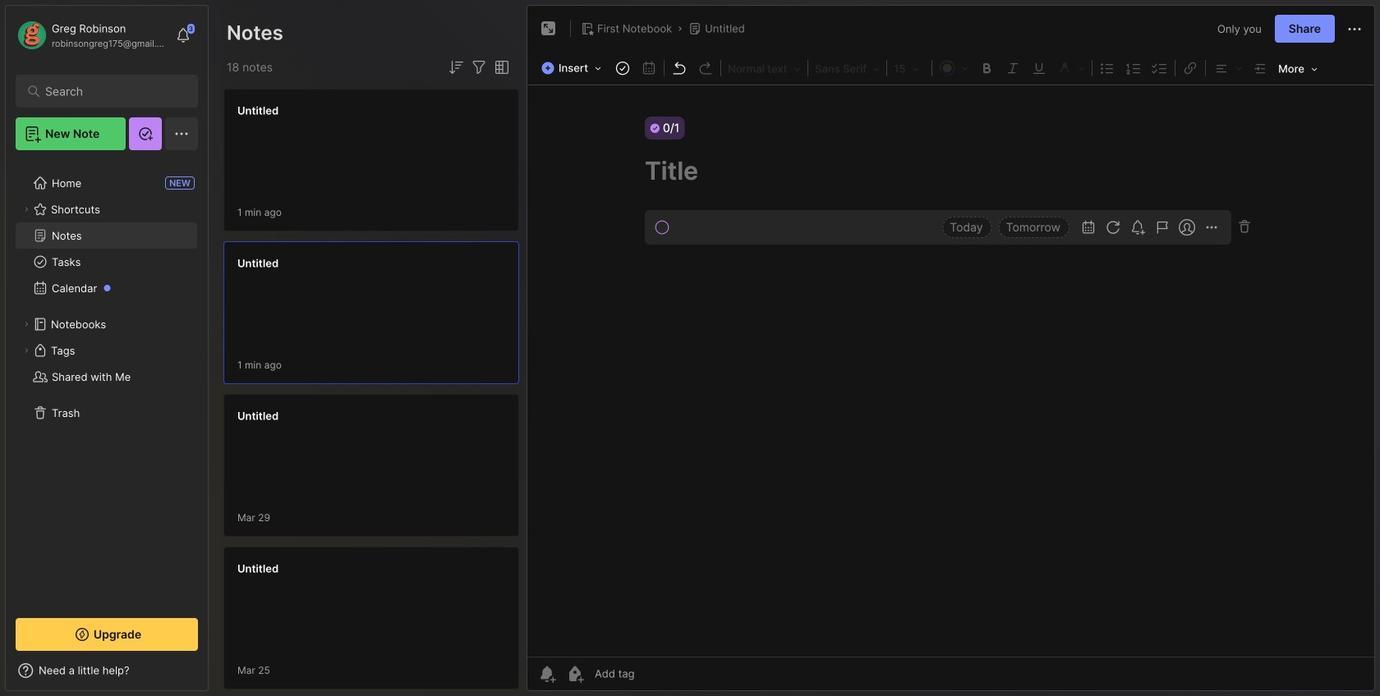 Task type: vqa. For each thing, say whether or not it's contained in the screenshot.
"More actions" field
yes



Task type: describe. For each thing, give the bounding box(es) containing it.
font color image
[[935, 57, 974, 78]]

alignment image
[[1208, 57, 1248, 78]]

More actions field
[[1345, 18, 1365, 39]]

Alignment field
[[1208, 57, 1248, 78]]

heading level image
[[723, 58, 806, 79]]

none search field inside main element
[[45, 81, 176, 101]]

Add filters field
[[469, 58, 489, 77]]

undo image
[[668, 57, 691, 80]]

font size image
[[889, 58, 930, 79]]

main element
[[0, 0, 214, 697]]

Font family field
[[810, 58, 885, 79]]

expand notebooks image
[[21, 320, 31, 330]]

Note Editor text field
[[528, 85, 1375, 657]]

Insert field
[[537, 57, 610, 80]]

Search text field
[[45, 84, 176, 99]]

Add tag field
[[593, 667, 717, 682]]

highlight image
[[1053, 57, 1091, 78]]

Font size field
[[889, 58, 930, 79]]

Account field
[[16, 19, 168, 52]]

add a reminder image
[[537, 665, 557, 685]]



Task type: locate. For each thing, give the bounding box(es) containing it.
note window element
[[527, 5, 1376, 696]]

tree inside main element
[[6, 160, 208, 604]]

More field
[[1274, 58, 1323, 81]]

View options field
[[489, 58, 512, 77]]

add tag image
[[565, 665, 585, 685]]

Font color field
[[935, 57, 974, 78]]

expand note image
[[539, 19, 559, 39]]

font family image
[[810, 58, 885, 79]]

Sort options field
[[446, 58, 466, 77]]

add filters image
[[469, 58, 489, 77]]

Highlight field
[[1053, 57, 1091, 78]]

task image
[[612, 57, 635, 80]]

more actions image
[[1345, 19, 1365, 39]]

WHAT'S NEW field
[[6, 658, 208, 685]]

Heading level field
[[723, 58, 806, 79]]

expand tags image
[[21, 346, 31, 356]]

click to collapse image
[[208, 666, 220, 686]]

tree
[[6, 160, 208, 604]]

None search field
[[45, 81, 176, 101]]



